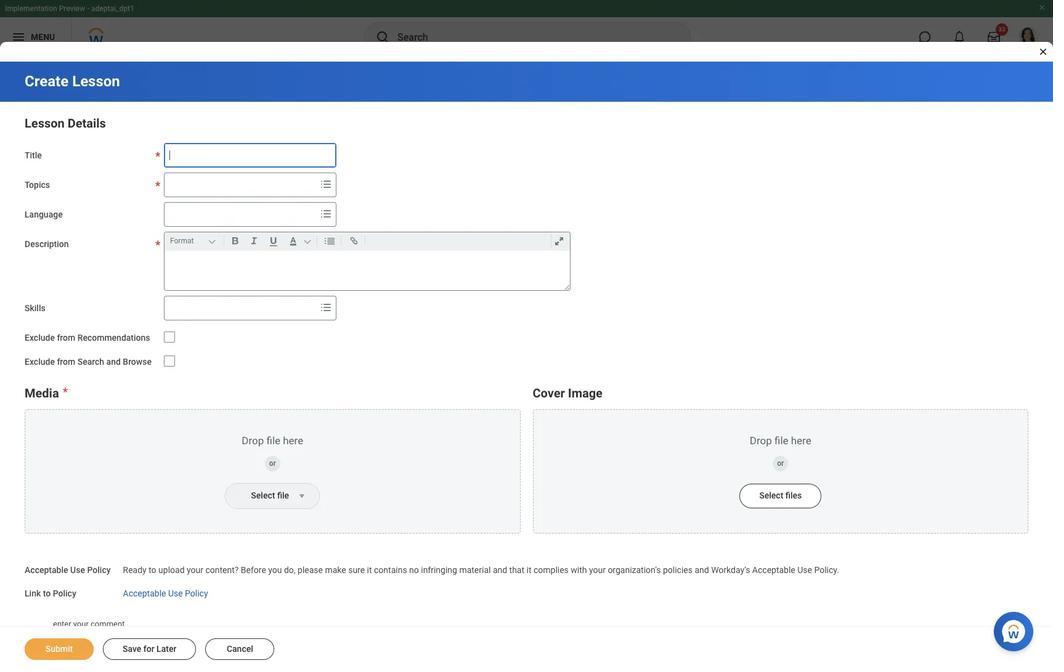 Task type: describe. For each thing, give the bounding box(es) containing it.
exclude from recommendations
[[25, 333, 150, 343]]

submit button
[[25, 639, 94, 660]]

cancel button
[[206, 639, 275, 660]]

Topics field
[[165, 174, 316, 196]]

close create lesson image
[[1039, 47, 1049, 57]]

upload
[[159, 565, 185, 575]]

Title text field
[[164, 143, 337, 168]]

contains
[[374, 565, 407, 575]]

enter your comment
[[53, 620, 125, 629]]

0 horizontal spatial your
[[73, 620, 89, 629]]

description
[[25, 239, 69, 249]]

and inside lesson details group
[[106, 357, 121, 367]]

0 vertical spatial acceptable use policy
[[25, 565, 111, 575]]

file
[[277, 491, 289, 500]]

select for cover image
[[760, 491, 784, 500]]

2 horizontal spatial policy
[[185, 589, 208, 599]]

skills
[[25, 303, 45, 313]]

lesson details button
[[25, 116, 106, 131]]

link to policy
[[25, 589, 76, 599]]

that
[[510, 565, 525, 575]]

select file button
[[226, 484, 295, 508]]

Description text field
[[165, 251, 570, 290]]

bulleted list image
[[322, 234, 339, 249]]

action bar region
[[0, 627, 1054, 672]]

topics
[[25, 180, 50, 190]]

do,
[[284, 565, 296, 575]]

to for link
[[43, 589, 51, 599]]

select files
[[760, 491, 802, 500]]

cancel
[[227, 644, 253, 654]]

create lesson
[[25, 73, 120, 90]]

maximize image
[[551, 234, 568, 249]]

2 horizontal spatial use
[[798, 565, 813, 575]]

to for ready
[[149, 565, 156, 575]]

save for later button
[[103, 639, 196, 660]]

enter
[[53, 620, 71, 629]]

implementation
[[5, 4, 57, 13]]

lesson details group
[[25, 113, 1029, 368]]

acceptable use policy link
[[123, 587, 208, 599]]

create lesson dialog
[[0, 0, 1054, 672]]

cover image
[[533, 386, 603, 401]]

exclude for exclude from recommendations
[[25, 333, 55, 343]]

lesson details
[[25, 116, 106, 131]]

lesson inside group
[[25, 116, 65, 131]]

prompts image for topics
[[319, 177, 334, 192]]

sure
[[349, 565, 365, 575]]

create lesson main content
[[0, 62, 1054, 672]]

policies
[[664, 565, 693, 575]]

0 horizontal spatial acceptable
[[25, 565, 68, 575]]

exclude from search and browse
[[25, 357, 152, 367]]

link image
[[346, 234, 363, 249]]

1 horizontal spatial acceptable
[[123, 589, 166, 599]]

Language field
[[165, 204, 316, 226]]

acceptable use policy element
[[123, 558, 840, 576]]

you
[[268, 565, 282, 575]]

before
[[241, 565, 266, 575]]

cover image region
[[533, 383, 1029, 534]]

search image
[[376, 30, 390, 44]]

organization's
[[608, 565, 661, 575]]

preview
[[59, 4, 85, 13]]

from for recommendations
[[57, 333, 75, 343]]

from for search
[[57, 357, 75, 367]]

select files button
[[740, 484, 822, 508]]

implementation preview -   adeptai_dpt1 banner
[[0, 0, 1054, 57]]

-
[[87, 4, 89, 13]]



Task type: locate. For each thing, give the bounding box(es) containing it.
it
[[367, 565, 372, 575], [527, 565, 532, 575]]

it right that at the bottom of the page
[[527, 565, 532, 575]]

0 vertical spatial prompts image
[[319, 177, 334, 192]]

from up exclude from search and browse
[[57, 333, 75, 343]]

1 horizontal spatial your
[[187, 565, 203, 575]]

1 horizontal spatial lesson
[[72, 73, 120, 90]]

1 horizontal spatial use
[[168, 589, 183, 599]]

workday's
[[712, 565, 751, 575]]

cover
[[533, 386, 565, 401]]

and right the policies
[[695, 565, 710, 575]]

acceptable right workday's on the bottom right
[[753, 565, 796, 575]]

2 horizontal spatial acceptable
[[753, 565, 796, 575]]

browse
[[123, 357, 152, 367]]

2 horizontal spatial and
[[695, 565, 710, 575]]

0 vertical spatial lesson
[[72, 73, 120, 90]]

recommendations
[[78, 333, 150, 343]]

1 horizontal spatial to
[[149, 565, 156, 575]]

policy left ready
[[87, 565, 111, 575]]

1 it from the left
[[367, 565, 372, 575]]

1 vertical spatial prompts image
[[319, 300, 334, 315]]

or for media
[[269, 459, 276, 468]]

acceptable
[[25, 565, 68, 575], [753, 565, 796, 575], [123, 589, 166, 599]]

select for media
[[251, 491, 275, 500]]

acceptable down ready
[[123, 589, 166, 599]]

0 horizontal spatial it
[[367, 565, 372, 575]]

lesson up title
[[25, 116, 65, 131]]

or for cover image
[[778, 459, 785, 468]]

2 it from the left
[[527, 565, 532, 575]]

use down upload
[[168, 589, 183, 599]]

1 horizontal spatial or
[[778, 459, 785, 468]]

2 prompts image from the top
[[319, 300, 334, 315]]

from
[[57, 333, 75, 343], [57, 357, 75, 367]]

and
[[106, 357, 121, 367], [493, 565, 508, 575], [695, 565, 710, 575]]

0 horizontal spatial use
[[70, 565, 85, 575]]

and right 'search' at the bottom left of page
[[106, 357, 121, 367]]

acceptable use policy down upload
[[123, 589, 208, 599]]

comment
[[91, 620, 125, 629]]

0 vertical spatial to
[[149, 565, 156, 575]]

2 from from the top
[[57, 357, 75, 367]]

format
[[170, 237, 194, 245]]

underline image
[[265, 234, 282, 249]]

1 exclude from the top
[[25, 333, 55, 343]]

italic image
[[246, 234, 263, 249]]

it right the sure
[[367, 565, 372, 575]]

content?
[[206, 565, 239, 575]]

title
[[25, 150, 42, 160]]

1 vertical spatial acceptable use policy
[[123, 589, 208, 599]]

create
[[25, 73, 69, 90]]

workday assistant region
[[995, 607, 1039, 652]]

1 vertical spatial lesson
[[25, 116, 65, 131]]

or inside cover image region
[[778, 459, 785, 468]]

policy up the enter
[[53, 589, 76, 599]]

close environment banner image
[[1039, 4, 1047, 11]]

1 horizontal spatial and
[[493, 565, 508, 575]]

or
[[269, 459, 276, 468], [778, 459, 785, 468]]

details
[[68, 116, 106, 131]]

submit
[[45, 644, 73, 654]]

files
[[786, 491, 802, 500]]

save for later
[[123, 644, 177, 654]]

make
[[325, 565, 346, 575]]

1 horizontal spatial select
[[760, 491, 784, 500]]

acceptable up link to policy
[[25, 565, 68, 575]]

or up 'select files'
[[778, 459, 785, 468]]

bold image
[[227, 234, 244, 249]]

exclude up media
[[25, 357, 55, 367]]

select file
[[251, 491, 289, 500]]

with
[[571, 565, 587, 575]]

material
[[460, 565, 491, 575]]

prompts image
[[319, 177, 334, 192], [319, 300, 334, 315]]

exclude for exclude from search and browse
[[25, 357, 55, 367]]

0 horizontal spatial to
[[43, 589, 51, 599]]

to inside acceptable use policy element
[[149, 565, 156, 575]]

Skills field
[[165, 297, 316, 319]]

1 horizontal spatial policy
[[87, 565, 111, 575]]

exclude down 'skills'
[[25, 333, 55, 343]]

no
[[410, 565, 419, 575]]

your right with
[[590, 565, 606, 575]]

exclude
[[25, 333, 55, 343], [25, 357, 55, 367]]

profile logan mcneil element
[[1012, 23, 1047, 51]]

1 vertical spatial to
[[43, 589, 51, 599]]

1 prompts image from the top
[[319, 177, 334, 192]]

notifications large image
[[954, 31, 966, 43]]

acceptable use policy up link to policy
[[25, 565, 111, 575]]

1 vertical spatial exclude
[[25, 357, 55, 367]]

ready to upload your content? before you do, please make sure it contains no infringing material and that it complies with your organization's policies and workday's acceptable use policy.
[[123, 565, 840, 575]]

your right upload
[[187, 565, 203, 575]]

media
[[25, 386, 59, 401]]

media region
[[25, 383, 521, 534]]

1 select from the left
[[251, 491, 275, 500]]

select left files at the right
[[760, 491, 784, 500]]

caret down image
[[295, 491, 310, 501]]

adeptai_dpt1
[[91, 4, 134, 13]]

use left policy.
[[798, 565, 813, 575]]

your right the enter
[[73, 620, 89, 629]]

0 horizontal spatial and
[[106, 357, 121, 367]]

ready
[[123, 565, 147, 575]]

select inside "button"
[[760, 491, 784, 500]]

link
[[25, 589, 41, 599]]

from left 'search' at the bottom left of page
[[57, 357, 75, 367]]

inbox large image
[[989, 31, 1001, 43]]

format group
[[168, 232, 573, 251]]

prompts image
[[319, 207, 334, 221]]

2 or from the left
[[778, 459, 785, 468]]

select left the file in the bottom of the page
[[251, 491, 275, 500]]

to right ready
[[149, 565, 156, 575]]

0 horizontal spatial acceptable use policy
[[25, 565, 111, 575]]

1 or from the left
[[269, 459, 276, 468]]

0 horizontal spatial or
[[269, 459, 276, 468]]

format button
[[168, 234, 221, 248]]

1 from from the top
[[57, 333, 75, 343]]

use up link to policy
[[70, 565, 85, 575]]

acceptable use policy
[[25, 565, 111, 575], [123, 589, 208, 599]]

0 vertical spatial from
[[57, 333, 75, 343]]

to right link
[[43, 589, 51, 599]]

policy.
[[815, 565, 840, 575]]

1 horizontal spatial it
[[527, 565, 532, 575]]

your
[[187, 565, 203, 575], [590, 565, 606, 575], [73, 620, 89, 629]]

for
[[144, 644, 155, 654]]

1 horizontal spatial acceptable use policy
[[123, 589, 208, 599]]

to
[[149, 565, 156, 575], [43, 589, 51, 599]]

image
[[568, 386, 603, 401]]

later
[[157, 644, 177, 654]]

complies
[[534, 565, 569, 575]]

or up select file in the bottom of the page
[[269, 459, 276, 468]]

2 exclude from the top
[[25, 357, 55, 367]]

lesson
[[72, 73, 120, 90], [25, 116, 65, 131]]

use
[[70, 565, 85, 575], [798, 565, 813, 575], [168, 589, 183, 599]]

0 horizontal spatial policy
[[53, 589, 76, 599]]

save
[[123, 644, 141, 654]]

policy
[[87, 565, 111, 575], [53, 589, 76, 599], [185, 589, 208, 599]]

prompts image up prompts icon
[[319, 177, 334, 192]]

2 horizontal spatial your
[[590, 565, 606, 575]]

lesson up details
[[72, 73, 120, 90]]

and left that at the bottom of the page
[[493, 565, 508, 575]]

language
[[25, 210, 63, 220]]

1 vertical spatial from
[[57, 357, 75, 367]]

0 horizontal spatial lesson
[[25, 116, 65, 131]]

prompts image down description text box
[[319, 300, 334, 315]]

select
[[251, 491, 275, 500], [760, 491, 784, 500]]

please
[[298, 565, 323, 575]]

prompts image for skills
[[319, 300, 334, 315]]

2 select from the left
[[760, 491, 784, 500]]

or inside media region
[[269, 459, 276, 468]]

search
[[78, 357, 104, 367]]

0 horizontal spatial select
[[251, 491, 275, 500]]

select inside button
[[251, 491, 275, 500]]

infringing
[[421, 565, 458, 575]]

implementation preview -   adeptai_dpt1
[[5, 4, 134, 13]]

0 vertical spatial exclude
[[25, 333, 55, 343]]

policy down content? on the left bottom of page
[[185, 589, 208, 599]]



Task type: vqa. For each thing, say whether or not it's contained in the screenshot.
Chief
no



